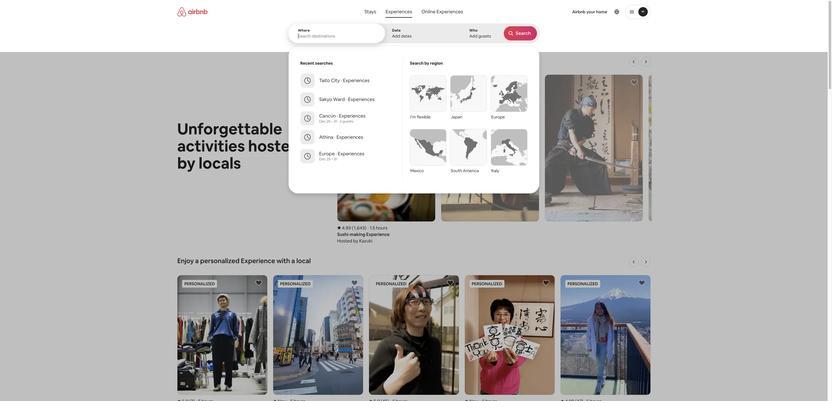 Task type: locate. For each thing, give the bounding box(es) containing it.
31
[[334, 119, 338, 124], [334, 157, 338, 162]]

sushi-
[[338, 232, 350, 237]]

experiences up date
[[386, 9, 412, 15]]

ikebukuro anime walking tour group
[[273, 276, 363, 402]]

1 vertical spatial dec
[[319, 157, 326, 162]]

31 inside cancún · experiences dec 25 – 31 · 2 guests
[[334, 119, 338, 124]]

0 horizontal spatial add
[[392, 33, 400, 39]]

31 for europe
[[334, 157, 338, 162]]

(1,643)
[[352, 225, 367, 231]]

add to wishlist image
[[631, 79, 638, 86], [255, 280, 262, 287]]

flexible
[[417, 115, 431, 120]]

add to wishlist image inside scenic tokyo with an easy going story teller guide group
[[543, 280, 550, 287]]

1 horizontal spatial and
[[466, 32, 473, 37]]

and left drink
[[466, 32, 473, 37]]

europe for europe
[[492, 115, 505, 120]]

entertainment
[[411, 32, 439, 37]]

a right with
[[292, 257, 295, 265]]

profile element
[[472, 0, 651, 24]]

2 horizontal spatial by
[[425, 61, 430, 66]]

add to wishlist image inside personalized experience in shimokitazawa by kura, a folklore kura.explore the deep shimokitazawa with a guide from shimokitazawa. group
[[255, 280, 262, 287]]

experience
[[366, 232, 390, 237], [241, 257, 275, 265]]

25 for europe
[[327, 157, 331, 162]]

dec up athina
[[319, 119, 326, 124]]

unforgettable activities hosted by locals
[[177, 119, 300, 174]]

31 left 2
[[334, 119, 338, 124]]

sushi-making experience hosted by kazuki
[[338, 232, 390, 244]]

unforgettable
[[177, 119, 282, 139]]

· 1.5 hours
[[368, 225, 388, 231]]

1 vertical spatial –
[[332, 157, 333, 162]]

food
[[456, 32, 465, 37]]

add to wishlist image
[[423, 79, 430, 86], [527, 79, 534, 86], [351, 280, 358, 287], [447, 280, 454, 287], [543, 280, 550, 287], [639, 280, 646, 287]]

online experiences
[[422, 9, 464, 15]]

4.98 out of 5 average rating,  47 reviews image
[[561, 399, 584, 402]]

experiences inside online experiences link
[[437, 9, 464, 15]]

south
[[451, 168, 462, 174]]

super guide yuichi's tailor-made tokyo walking explorer group
[[369, 276, 459, 402]]

1 horizontal spatial experience
[[366, 232, 390, 237]]

add to wishlist image inside ikebukuro anime walking tour group
[[351, 280, 358, 287]]

experience inside sushi-making experience hosted by kazuki
[[366, 232, 390, 237]]

hosted
[[248, 137, 300, 156]]

1 31 from the top
[[334, 119, 338, 124]]

2 and from the left
[[466, 32, 473, 37]]

america
[[463, 168, 479, 174]]

add inside who add guests
[[470, 33, 478, 39]]

europe
[[492, 115, 505, 120], [319, 151, 335, 157]]

0 vertical spatial guests
[[479, 33, 491, 39]]

· inside sushi-making experience group
[[368, 225, 369, 231]]

25 down athina
[[327, 157, 331, 162]]

– down athina
[[332, 157, 333, 162]]

25 inside cancún · experiences dec 25 – 31 · 2 guests
[[327, 119, 331, 124]]

–
[[332, 119, 333, 124], [332, 157, 333, 162]]

1 horizontal spatial new experience image
[[465, 399, 479, 402]]

0 vertical spatial experience
[[366, 232, 390, 237]]

experiences down sakyo ward · experiences link
[[339, 113, 366, 119]]

Art and culture button
[[358, 29, 402, 41]]

1 vertical spatial 31
[[334, 157, 338, 162]]

None search field
[[288, 0, 540, 194]]

by
[[425, 61, 430, 66], [177, 154, 196, 174], [353, 239, 359, 244]]

1 horizontal spatial a
[[292, 257, 295, 265]]

0 horizontal spatial new experience image
[[273, 399, 287, 402]]

search
[[410, 61, 424, 66]]

dec
[[319, 119, 326, 124], [319, 157, 326, 162]]

1 horizontal spatial guests
[[479, 33, 491, 39]]

0 horizontal spatial by
[[177, 154, 196, 174]]

1 25 from the top
[[327, 119, 331, 124]]

art
[[366, 32, 372, 37]]

add inside date add dates
[[392, 33, 400, 39]]

your
[[587, 9, 596, 15]]

experiences right city
[[343, 78, 370, 84]]

0 vertical spatial 25
[[327, 119, 331, 124]]

add for add dates
[[392, 33, 400, 39]]

guests inside who add guests
[[479, 33, 491, 39]]

add to wishlist image for 'customise tokyo must-sees & local gems with local friend' "group"
[[639, 280, 646, 287]]

1 vertical spatial by
[[177, 154, 196, 174]]

who add guests
[[470, 28, 491, 39]]

tours
[[339, 32, 349, 37]]

25 left 2
[[327, 119, 331, 124]]

Personalized tours button
[[307, 29, 356, 41]]

europe for europe · experiences dec 25 – 31
[[319, 151, 335, 157]]

experiences inside "athina · experiences" link
[[337, 134, 363, 141]]

2 31 from the top
[[334, 157, 338, 162]]

2 – from the top
[[332, 157, 333, 162]]

0 horizontal spatial add to wishlist image
[[255, 280, 262, 287]]

south america
[[451, 168, 479, 174]]

0 horizontal spatial europe
[[319, 151, 335, 157]]

a
[[195, 257, 199, 265], [292, 257, 295, 265]]

recent searches group
[[293, 58, 403, 166]]

1 dec from the top
[[319, 119, 326, 124]]

Wellness button
[[589, 29, 620, 41]]

25 inside "europe · experiences dec 25 – 31"
[[327, 157, 331, 162]]

0 vertical spatial add to wishlist image
[[631, 79, 638, 86]]

31 inside "europe · experiences dec 25 – 31"
[[334, 157, 338, 162]]

dec inside cancún · experiences dec 25 – 31 · 2 guests
[[319, 119, 326, 124]]

a right enjoy
[[195, 257, 199, 265]]

1 vertical spatial 25
[[327, 157, 331, 162]]

0 vertical spatial europe
[[492, 115, 505, 120]]

by inside experiences tab panel
[[425, 61, 430, 66]]

·
[[341, 78, 342, 84], [346, 96, 347, 103], [337, 113, 338, 119], [338, 119, 339, 124], [335, 134, 336, 141], [336, 151, 337, 157], [368, 225, 369, 231]]

1 horizontal spatial by
[[353, 239, 359, 244]]

and
[[373, 32, 380, 37], [466, 32, 473, 37]]

add
[[392, 33, 400, 39], [470, 33, 478, 39]]

sakyo ward · experiences link
[[293, 90, 403, 109]]

experiences down "athina · experiences" link
[[338, 151, 365, 157]]

1 new experience image from the left
[[273, 399, 287, 402]]

hours
[[376, 225, 388, 231]]

dec for cancún · experiences
[[319, 119, 326, 124]]

1 vertical spatial europe
[[319, 151, 335, 157]]

– inside "europe · experiences dec 25 – 31"
[[332, 157, 333, 162]]

1 and from the left
[[373, 32, 380, 37]]

1 vertical spatial guests
[[343, 119, 354, 124]]

i'm flexible
[[411, 115, 431, 120]]

2 a from the left
[[292, 257, 295, 265]]

0 horizontal spatial guests
[[343, 119, 354, 124]]

– inside cancún · experiences dec 25 – 31 · 2 guests
[[332, 119, 333, 124]]

31 for cancún
[[334, 119, 338, 124]]

0 vertical spatial by
[[425, 61, 430, 66]]

experiences
[[386, 9, 412, 15], [437, 9, 464, 15], [343, 78, 370, 84], [348, 96, 375, 103], [339, 113, 366, 119], [337, 134, 363, 141], [338, 151, 365, 157]]

athina
[[319, 134, 334, 141]]

25 for cancún
[[327, 119, 331, 124]]

locals
[[199, 154, 241, 174]]

2 new experience image from the left
[[465, 399, 479, 402]]

31 down athina · experiences
[[334, 157, 338, 162]]

dec down athina
[[319, 157, 326, 162]]

customise tokyo must-sees & local gems with local friend group
[[561, 276, 651, 402]]

region
[[431, 61, 443, 66]]

and right art
[[373, 32, 380, 37]]

ward
[[333, 96, 345, 103]]

europe inside "europe · experiences dec 25 – 31"
[[319, 151, 335, 157]]

0 vertical spatial –
[[332, 119, 333, 124]]

city
[[331, 78, 340, 84]]

athina · experiences link
[[293, 128, 403, 147]]

0 horizontal spatial experience
[[241, 257, 275, 265]]

1 horizontal spatial add
[[470, 33, 478, 39]]

none search field containing stays
[[288, 0, 540, 194]]

0 horizontal spatial and
[[373, 32, 380, 37]]

– left 2
[[332, 119, 333, 124]]

0 vertical spatial 31
[[334, 119, 338, 124]]

0 horizontal spatial a
[[195, 257, 199, 265]]

add to wishlist image for ikebukuro anime walking tour group
[[351, 280, 358, 287]]

personalized
[[314, 32, 338, 37]]

personalized tours
[[314, 32, 349, 37]]

0 vertical spatial dec
[[319, 119, 326, 124]]

25
[[327, 119, 331, 124], [327, 157, 331, 162]]

2 dec from the top
[[319, 157, 326, 162]]

1 vertical spatial experience
[[241, 257, 275, 265]]

1 – from the top
[[332, 119, 333, 124]]

experience left with
[[241, 257, 275, 265]]

add down date
[[392, 33, 400, 39]]

1 add from the left
[[392, 33, 400, 39]]

culture
[[381, 32, 394, 37]]

dec for europe · experiences
[[319, 157, 326, 162]]

guests
[[479, 33, 491, 39], [343, 119, 354, 124]]

experiences right online
[[437, 9, 464, 15]]

activities
[[177, 137, 245, 156]]

new experience image
[[273, 399, 287, 402], [465, 399, 479, 402]]

2 25 from the top
[[327, 157, 331, 162]]

europe · experiences dec 25 – 31
[[319, 151, 365, 162]]

add for add guests
[[470, 33, 478, 39]]

experiences right ward
[[348, 96, 375, 103]]

1 vertical spatial add to wishlist image
[[255, 280, 262, 287]]

new experience image inside ikebukuro anime walking tour group
[[273, 399, 287, 402]]

experiences inside sakyo ward · experiences link
[[348, 96, 375, 103]]

dec inside "europe · experiences dec 25 – 31"
[[319, 157, 326, 162]]

new experience image inside scenic tokyo with an easy going story teller guide group
[[465, 399, 479, 402]]

group
[[336, 57, 747, 246]]

experience down the · 1.5 hours
[[366, 232, 390, 237]]

1 horizontal spatial add to wishlist image
[[631, 79, 638, 86]]

2 vertical spatial by
[[353, 239, 359, 244]]

add down the who
[[470, 33, 478, 39]]

2 add from the left
[[470, 33, 478, 39]]

experiences down 2
[[337, 134, 363, 141]]

· inside "europe · experiences dec 25 – 31"
[[336, 151, 337, 157]]

1 horizontal spatial europe
[[492, 115, 505, 120]]



Task type: vqa. For each thing, say whether or not it's contained in the screenshot.
'1.5' on the left bottom of page
yes



Task type: describe. For each thing, give the bounding box(es) containing it.
with
[[277, 257, 290, 265]]

dates
[[401, 33, 412, 39]]

sakyo
[[319, 96, 332, 103]]

home
[[597, 9, 608, 15]]

add to wishlist image for scenic tokyo with an easy going story teller guide group
[[543, 280, 550, 287]]

experiences button
[[381, 6, 417, 18]]

searches
[[315, 61, 333, 66]]

mexico
[[411, 168, 424, 174]]

Entertainment button
[[404, 29, 446, 41]]

sushi-making experience group
[[338, 75, 435, 244]]

Sports button
[[493, 29, 521, 41]]

who
[[470, 28, 478, 33]]

5.0 out of 5 average rating,  45 reviews image
[[369, 399, 389, 402]]

Tours button
[[523, 29, 548, 41]]

stays button
[[360, 6, 381, 18]]

and for food
[[466, 32, 473, 37]]

sports
[[501, 32, 513, 37]]

date add dates
[[392, 28, 412, 39]]

– for europe
[[332, 157, 333, 162]]

enjoy
[[177, 257, 194, 265]]

by inside sushi-making experience hosted by kazuki
[[353, 239, 359, 244]]

experiences inside cancún · experiences dec 25 – 31 · 2 guests
[[339, 113, 366, 119]]

sakyo ward · experiences
[[319, 96, 375, 103]]

search by region
[[410, 61, 443, 66]]

Sightseeing button
[[550, 29, 587, 41]]

cancún · experiences dec 25 – 31 · 2 guests
[[319, 113, 366, 124]]

4.93
[[342, 225, 351, 231]]

by inside unforgettable activities hosted by locals
[[177, 154, 196, 174]]

hosted
[[338, 239, 353, 244]]

online
[[422, 9, 436, 15]]

experiences inside taito city · experiences link
[[343, 78, 370, 84]]

making
[[350, 232, 366, 237]]

add to wishlist image inside group
[[631, 79, 638, 86]]

– for cancún
[[332, 119, 333, 124]]

food and drink
[[456, 32, 484, 37]]

taito
[[319, 78, 330, 84]]

4.93 out of 5 average rating,  1,643 reviews image
[[338, 225, 367, 231]]

5.0 out of 5 average rating,  3 reviews image
[[177, 399, 195, 402]]

experiences inside "europe · experiences dec 25 – 31"
[[338, 151, 365, 157]]

taito city · experiences
[[319, 78, 370, 84]]

new experience image for scenic tokyo with an easy going story teller guide group
[[465, 399, 479, 402]]

airbnb your home link
[[569, 6, 611, 18]]

local
[[297, 257, 311, 265]]

personalized experience in shimokitazawa by kura, a folklore kura.explore the deep shimokitazawa with a guide from shimokitazawa. group
[[177, 276, 267, 402]]

airbnb your home
[[573, 9, 608, 15]]

experiences inside experiences button
[[386, 9, 412, 15]]

Where field
[[298, 33, 376, 39]]

tours
[[530, 32, 541, 37]]

guests inside cancún · experiences dec 25 – 31 · 2 guests
[[343, 119, 354, 124]]

recent searches
[[301, 61, 333, 66]]

date
[[392, 28, 401, 33]]

online experiences link
[[417, 6, 468, 18]]

kazuki
[[359, 239, 373, 244]]

4.93 (1,643)
[[342, 225, 367, 231]]

japan
[[451, 115, 463, 120]]

2
[[340, 119, 342, 124]]

where
[[298, 28, 310, 33]]

athina · experiences
[[319, 134, 363, 141]]

airbnb
[[573, 9, 586, 15]]

personalized
[[200, 257, 240, 265]]

taito city · experiences link
[[293, 71, 403, 90]]

1 a from the left
[[195, 257, 199, 265]]

drink
[[474, 32, 484, 37]]

art and culture
[[366, 32, 394, 37]]

what can we help you find? tab list
[[360, 6, 417, 18]]

enjoy a personalized experience with a local
[[177, 257, 311, 265]]

experiences tab panel
[[288, 24, 540, 194]]

recent
[[301, 61, 315, 66]]

scenic tokyo with an easy going story teller guide group
[[465, 276, 555, 402]]

1.5
[[370, 225, 375, 231]]

group containing 4.93 (1,643)
[[336, 57, 747, 246]]

i'm
[[411, 115, 416, 120]]

cancún
[[319, 113, 336, 119]]

Food and drink button
[[448, 29, 491, 41]]

add to wishlist image for the super guide yuichi's tailor-made tokyo walking explorer group
[[447, 280, 454, 287]]

new experience image for ikebukuro anime walking tour group
[[273, 399, 287, 402]]

stays
[[365, 9, 376, 15]]

and for art
[[373, 32, 380, 37]]

italy
[[492, 168, 500, 174]]



